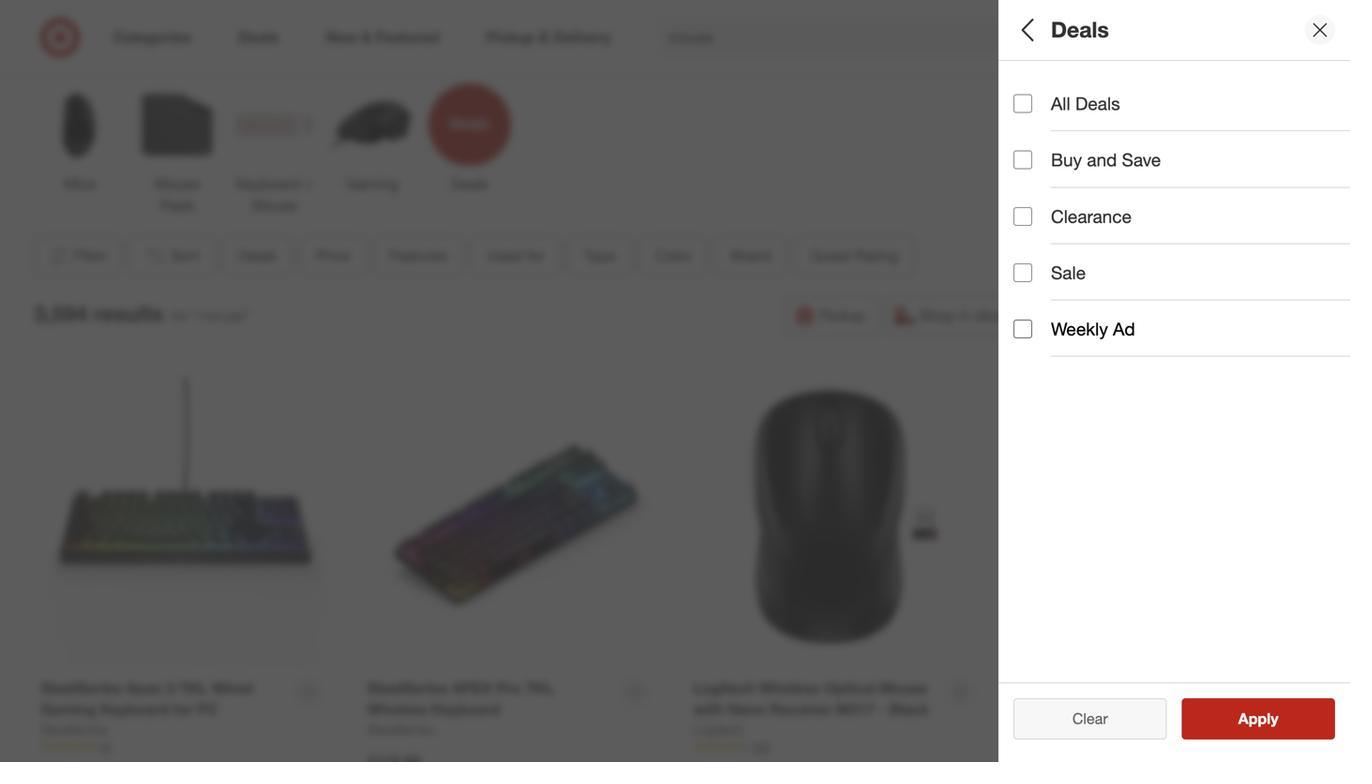 Task type: locate. For each thing, give the bounding box(es) containing it.
used
[[487, 247, 523, 265], [1014, 277, 1058, 299]]

0 horizontal spatial -
[[879, 701, 885, 719]]

Buy and Save checkbox
[[1014, 151, 1033, 170]]

used for
[[487, 247, 545, 265], [1014, 277, 1086, 299]]

steelseries down steelseries apex pro tkl wireless keyboard
[[367, 722, 434, 738]]

1 vertical spatial filters
[[93, 49, 134, 67]]

1 horizontal spatial type
[[1014, 343, 1054, 365]]

2 horizontal spatial keyboard
[[432, 701, 501, 719]]

0 horizontal spatial type
[[584, 247, 616, 265]]

steelseries for the steelseries link corresponding to keyboard
[[367, 722, 434, 738]]

0 vertical spatial price button
[[1014, 127, 1351, 192]]

shop
[[920, 307, 956, 325]]

1 horizontal spatial -
[[1182, 679, 1188, 698]]

logitech for logitech wireless optical mouse with nano receiver m317 - black
[[694, 679, 756, 698]]

1 horizontal spatial m317
[[1086, 679, 1125, 698]]

-
[[1182, 679, 1188, 698], [879, 701, 885, 719]]

1 vertical spatial price
[[316, 247, 350, 265]]

type down weekly ad option
[[1014, 343, 1054, 365]]

search button
[[1081, 17, 1127, 62]]

1 vertical spatial m317
[[836, 701, 875, 719]]

clear for clear
[[1073, 710, 1108, 728]]

logitech up aurora
[[1020, 679, 1082, 698]]

0 horizontal spatial used
[[487, 247, 523, 265]]

0 vertical spatial gaming
[[346, 175, 399, 193]]

logitech inside logitech wireless optical mouse with nano receiver m317 - black
[[694, 679, 756, 698]]

filters right popular
[[93, 49, 134, 67]]

1 vertical spatial type
[[1014, 343, 1054, 365]]

results inside see results button
[[1250, 718, 1299, 736]]

logitech up with
[[694, 679, 756, 698]]

sort
[[171, 247, 200, 265]]

1 horizontal spatial type button
[[1014, 324, 1351, 389]]

0 horizontal spatial m317
[[836, 701, 875, 719]]

m317 down optical
[[836, 701, 875, 719]]

deals button down keyboard + mouse
[[223, 235, 293, 277]]

apply
[[1239, 710, 1279, 728]]

same day delivery
[[1064, 307, 1191, 325]]

logitech for logitech m317 mouse - blue aurora
[[1020, 679, 1082, 698]]

pickup
[[820, 307, 866, 325]]

logitech wireless optical mouse with nano receiver m317 - black image
[[694, 377, 983, 667], [694, 377, 983, 667]]

see results button
[[1182, 706, 1336, 748]]

buy and save
[[1051, 149, 1162, 171]]

2 tkl from the left
[[526, 679, 554, 698]]

type left color
[[584, 247, 616, 265]]

0 horizontal spatial filters
[[93, 49, 134, 67]]

for inside 3,594 results for "mouse"
[[171, 307, 189, 325]]

mice link
[[38, 84, 121, 195]]

tkl right pro
[[526, 679, 554, 698]]

logitech inside logitech m317 mouse - blue aurora
[[1020, 679, 1082, 698]]

logitech link down with
[[694, 721, 744, 740]]

steelseries inside steelseries apex pro tkl wireless keyboard
[[367, 679, 448, 698]]

1 steelseries link from the left
[[41, 721, 108, 740]]

all up all deals option
[[1014, 17, 1040, 43]]

mouse inside logitech wireless optical mouse with nano receiver m317 - black
[[880, 679, 928, 698]]

clear inside "deals" dialog
[[1073, 710, 1108, 728]]

steelseries link for keyboard
[[367, 721, 434, 740]]

0 horizontal spatial deals button
[[223, 235, 293, 277]]

2 horizontal spatial results
[[1250, 718, 1299, 736]]

0 horizontal spatial steelseries link
[[41, 721, 108, 740]]

1 vertical spatial used for
[[1014, 277, 1086, 299]]

steelseries apex 3 tkl wired gaming keyboard for pc link
[[41, 678, 287, 721]]

1 horizontal spatial logitech link
[[1020, 721, 1071, 740]]

guest rating button
[[795, 235, 915, 277]]

0 vertical spatial -
[[1182, 679, 1188, 698]]

1 horizontal spatial tkl
[[526, 679, 554, 698]]

pads
[[160, 197, 194, 215]]

1 horizontal spatial filters
[[1046, 17, 1104, 43]]

steelseries apex pro tkl wireless keyboard image
[[367, 377, 657, 667], [367, 377, 657, 667]]

logitech
[[694, 679, 756, 698], [1020, 679, 1082, 698], [694, 722, 744, 738], [1020, 722, 1071, 738]]

deals
[[1051, 17, 1109, 43], [1014, 80, 1062, 102], [1076, 93, 1121, 114], [451, 175, 489, 193], [239, 247, 277, 265]]

0 horizontal spatial price
[[316, 247, 350, 265]]

steelseries inside steelseries apex 3 tkl wired gaming keyboard for pc
[[41, 679, 122, 698]]

steelseries apex pro tkl wireless keyboard
[[367, 679, 554, 719]]

filters for all filters
[[1046, 17, 1104, 43]]

1 horizontal spatial used for
[[1014, 277, 1086, 299]]

1 horizontal spatial used
[[1014, 277, 1058, 299]]

weekly
[[1051, 319, 1109, 340]]

results for see
[[1250, 718, 1299, 736]]

m317 up clear button
[[1086, 679, 1125, 698]]

steelseries link for gaming
[[41, 721, 108, 740]]

apex
[[126, 679, 162, 698]]

0 horizontal spatial results
[[94, 301, 163, 327]]

keyboard inside keyboard + mouse
[[236, 175, 300, 193]]

deals link
[[429, 84, 511, 195]]

1 logitech link from the left
[[694, 721, 744, 740]]

wireless
[[760, 679, 821, 698], [367, 701, 428, 719]]

filters up all deals
[[1046, 17, 1104, 43]]

0 horizontal spatial logitech link
[[694, 721, 744, 740]]

gaming
[[346, 175, 399, 193], [41, 701, 96, 719]]

0 vertical spatial wireless
[[760, 679, 821, 698]]

3
[[166, 679, 175, 698]]

results right 3,594 on the left top of page
[[94, 301, 163, 327]]

keyboard
[[236, 175, 300, 193], [100, 701, 169, 719], [432, 701, 501, 719]]

1 vertical spatial wireless
[[367, 701, 428, 719]]

mouse pads
[[154, 175, 200, 215]]

1 horizontal spatial keyboard
[[236, 175, 300, 193]]

all for all filters
[[1014, 17, 1040, 43]]

store
[[976, 307, 1009, 325]]

clear inside all filters dialog
[[1063, 718, 1099, 736]]

all inside "deals" dialog
[[1051, 93, 1071, 114]]

keyboard left +
[[236, 175, 300, 193]]

sale
[[1051, 262, 1086, 284]]

1 horizontal spatial all
[[1051, 93, 1071, 114]]

m317 inside logitech wireless optical mouse with nano receiver m317 - black
[[836, 701, 875, 719]]

1 horizontal spatial results
[[1052, 679, 1096, 697]]

all inside all filters dialog
[[1014, 17, 1040, 43]]

brand button
[[715, 235, 788, 277]]

popular filters
[[34, 49, 134, 67]]

weekly ad
[[1051, 319, 1136, 340]]

all
[[1014, 17, 1040, 43], [1051, 93, 1071, 114]]

0 horizontal spatial keyboard
[[100, 701, 169, 719]]

results
[[94, 301, 163, 327], [1052, 679, 1096, 697], [1250, 718, 1299, 736]]

tkl
[[179, 679, 208, 698], [526, 679, 554, 698]]

steelseries link
[[41, 721, 108, 740], [367, 721, 434, 740]]

240
[[1078, 741, 1097, 755]]

0 horizontal spatial all
[[1014, 17, 1040, 43]]

0 horizontal spatial tkl
[[179, 679, 208, 698]]

popular
[[34, 49, 89, 67]]

logitech down with
[[694, 722, 744, 738]]

deals button
[[1014, 61, 1351, 127], [223, 235, 293, 277]]

2 logitech link from the left
[[1020, 721, 1071, 740]]

0 horizontal spatial features
[[390, 247, 448, 265]]

1 vertical spatial gaming
[[41, 701, 96, 719]]

0 horizontal spatial wireless
[[367, 701, 428, 719]]

keyboard down apex
[[432, 701, 501, 719]]

wireless inside logitech wireless optical mouse with nano receiver m317 - black
[[760, 679, 821, 698]]

clear button
[[1014, 699, 1167, 740]]

1 vertical spatial type button
[[1014, 324, 1351, 389]]

0 horizontal spatial features button
[[374, 235, 464, 277]]

logitech link down aurora
[[1020, 721, 1071, 740]]

all filters dialog
[[999, 0, 1351, 763]]

type button
[[568, 235, 632, 277], [1014, 324, 1351, 389]]

0 vertical spatial price
[[1014, 146, 1058, 168]]

steelseries for steelseries apex 3 tkl wired gaming keyboard for pc
[[41, 679, 122, 698]]

steelseries up 45
[[41, 722, 108, 738]]

0 vertical spatial all
[[1014, 17, 1040, 43]]

tkl right 3
[[179, 679, 208, 698]]

2 vertical spatial results
[[1250, 718, 1299, 736]]

all right all deals option
[[1051, 93, 1071, 114]]

steelseries for gaming's the steelseries link
[[41, 722, 108, 738]]

mouse
[[154, 175, 200, 193], [252, 197, 298, 215], [880, 679, 928, 698], [1129, 679, 1177, 698]]

clear all
[[1063, 718, 1118, 736]]

- left blue
[[1182, 679, 1188, 698]]

1 vertical spatial all
[[1051, 93, 1071, 114]]

0 horizontal spatial type button
[[568, 235, 632, 277]]

keyboard + mouse link
[[234, 84, 316, 217]]

deals button up save
[[1014, 61, 1351, 127]]

filters
[[1046, 17, 1104, 43], [93, 49, 134, 67]]

1 vertical spatial results
[[1052, 679, 1096, 697]]

0 horizontal spatial price button
[[300, 235, 366, 277]]

steelseries link up 45
[[41, 721, 108, 740]]

1 vertical spatial used
[[1014, 277, 1058, 299]]

steelseries link down steelseries apex pro tkl wireless keyboard
[[367, 721, 434, 740]]

logitech inside 'logitech 240'
[[1020, 722, 1071, 738]]

0 vertical spatial features
[[1014, 212, 1088, 233]]

2 steelseries link from the left
[[367, 721, 434, 740]]

logitech link
[[694, 721, 744, 740], [1020, 721, 1071, 740]]

filters inside all filters dialog
[[1046, 17, 1104, 43]]

keyboard inside steelseries apex 3 tkl wired gaming keyboard for pc
[[100, 701, 169, 719]]

1 horizontal spatial gaming
[[346, 175, 399, 193]]

logitech m317 mouse - blue aurora
[[1020, 679, 1224, 719]]

tkl inside steelseries apex 3 tkl wired gaming keyboard for pc
[[179, 679, 208, 698]]

results right see
[[1250, 718, 1299, 736]]

keyboard down the apex
[[100, 701, 169, 719]]

brand
[[731, 247, 772, 265]]

1 horizontal spatial wireless
[[760, 679, 821, 698]]

steelseries apex 3 tkl wired gaming keyboard for pc image
[[41, 377, 331, 667], [41, 377, 331, 667]]

all for all deals
[[1051, 93, 1071, 114]]

search
[[1081, 30, 1127, 48]]

0 vertical spatial deals button
[[1014, 61, 1351, 127]]

0 horizontal spatial used for
[[487, 247, 545, 265]]

clear
[[1073, 710, 1108, 728], [1063, 718, 1099, 736]]

1 horizontal spatial price button
[[1014, 127, 1351, 192]]

results up clear button
[[1052, 679, 1096, 697]]

0 vertical spatial type
[[584, 247, 616, 265]]

gaming link
[[331, 84, 414, 195]]

and
[[1087, 149, 1118, 171]]

wired
[[212, 679, 253, 698]]

used for button
[[471, 235, 561, 277], [1014, 258, 1351, 324]]

logitech 240
[[1020, 722, 1097, 755]]

+
[[305, 175, 314, 193]]

1 tkl from the left
[[179, 679, 208, 698]]

0 horizontal spatial gaming
[[41, 701, 96, 719]]

tkl for pro
[[526, 679, 554, 698]]

mice
[[63, 175, 96, 193]]

receiver
[[770, 701, 832, 719]]

1 horizontal spatial features
[[1014, 212, 1088, 233]]

mouse
[[1122, 679, 1168, 697]]

0 vertical spatial results
[[94, 301, 163, 327]]

used inside all filters dialog
[[1014, 277, 1058, 299]]

1 vertical spatial -
[[879, 701, 885, 719]]

1 horizontal spatial steelseries link
[[367, 721, 434, 740]]

price button
[[1014, 127, 1351, 192], [300, 235, 366, 277]]

price
[[1014, 146, 1058, 168], [316, 247, 350, 265]]

for
[[527, 247, 545, 265], [1063, 277, 1086, 299], [171, 307, 189, 325], [1100, 679, 1118, 697], [173, 701, 193, 719]]

- left black
[[879, 701, 885, 719]]

steelseries left apex
[[367, 679, 448, 698]]

tkl inside steelseries apex pro tkl wireless keyboard
[[526, 679, 554, 698]]

Sale checkbox
[[1014, 264, 1033, 282]]

1 vertical spatial features
[[390, 247, 448, 265]]

0 vertical spatial filters
[[1046, 17, 1104, 43]]

0 vertical spatial m317
[[1086, 679, 1125, 698]]

filter
[[74, 247, 107, 265]]

1 horizontal spatial price
[[1014, 146, 1058, 168]]

with
[[694, 701, 724, 719]]

logitech down aurora
[[1020, 722, 1071, 738]]

rating
[[855, 247, 899, 265]]

steelseries left the apex
[[41, 679, 122, 698]]



Task type: vqa. For each thing, say whether or not it's contained in the screenshot.
Hair to the middle
no



Task type: describe. For each thing, give the bounding box(es) containing it.
3594 results for mouse
[[1014, 679, 1168, 697]]

gaming inside steelseries apex 3 tkl wired gaming keyboard for pc
[[41, 701, 96, 719]]

0 horizontal spatial used for button
[[471, 235, 561, 277]]

3,594
[[34, 301, 88, 327]]

keyboard + mouse
[[236, 175, 314, 215]]

advertisement element
[[113, 0, 1238, 3]]

240 link
[[1020, 740, 1310, 756]]

1 horizontal spatial used for button
[[1014, 258, 1351, 324]]

1 horizontal spatial deals button
[[1014, 61, 1351, 127]]

logitech link for nano
[[694, 721, 744, 740]]

1 horizontal spatial features button
[[1014, 192, 1351, 258]]

332
[[752, 741, 771, 755]]

nano
[[728, 701, 766, 719]]

1 vertical spatial price button
[[300, 235, 366, 277]]

apply button
[[1182, 699, 1336, 740]]

guest
[[811, 247, 851, 265]]

deals dialog
[[999, 0, 1351, 763]]

all
[[1103, 718, 1118, 736]]

clear all button
[[1014, 706, 1167, 748]]

type inside all filters dialog
[[1014, 343, 1054, 365]]

delivery
[[1137, 307, 1191, 325]]

All Deals checkbox
[[1014, 94, 1033, 113]]

"mouse"
[[193, 307, 251, 325]]

mouse inside keyboard + mouse
[[252, 197, 298, 215]]

keyboard inside steelseries apex pro tkl wireless keyboard
[[432, 701, 501, 719]]

pickup button
[[785, 295, 878, 337]]

pc
[[197, 701, 218, 719]]

guest rating
[[811, 247, 899, 265]]

steelseries for steelseries apex pro tkl wireless keyboard
[[367, 679, 448, 698]]

see
[[1219, 718, 1246, 736]]

clear for clear all
[[1063, 718, 1099, 736]]

features inside all filters dialog
[[1014, 212, 1088, 233]]

filters for popular filters
[[93, 49, 134, 67]]

deals inside all filters dialog
[[1014, 80, 1062, 102]]

ad
[[1114, 319, 1136, 340]]

logitech m317 mouse - blue aurora link
[[1020, 678, 1266, 721]]

1 vertical spatial deals button
[[223, 235, 293, 277]]

color
[[655, 247, 692, 265]]

aurora
[[1020, 701, 1068, 719]]

logitech wireless optical mouse with nano receiver m317 - black link
[[694, 678, 939, 721]]

filter button
[[34, 235, 121, 277]]

- inside logitech wireless optical mouse with nano receiver m317 - black
[[879, 701, 885, 719]]

results for 3594
[[1052, 679, 1096, 697]]

in
[[960, 307, 971, 325]]

save
[[1122, 149, 1162, 171]]

What can we help you find? suggestions appear below search field
[[657, 17, 1095, 58]]

- inside logitech m317 mouse - blue aurora
[[1182, 679, 1188, 698]]

3594
[[1014, 679, 1047, 697]]

Clearance checkbox
[[1014, 207, 1033, 226]]

3,594 results for "mouse"
[[34, 301, 251, 327]]

shop in store
[[920, 307, 1009, 325]]

tkl for 3
[[179, 679, 208, 698]]

sort button
[[129, 235, 216, 277]]

all filters
[[1014, 17, 1104, 43]]

blue
[[1192, 679, 1224, 698]]

see results
[[1219, 718, 1299, 736]]

apex
[[452, 679, 492, 698]]

results for 3,594
[[94, 301, 163, 327]]

logitech wireless optical mouse with nano receiver m317 - black
[[694, 679, 929, 719]]

same day delivery button
[[1029, 295, 1203, 337]]

steelseries apex pro tkl wireless keyboard link
[[367, 678, 613, 721]]

price inside all filters dialog
[[1014, 146, 1058, 168]]

used for inside all filters dialog
[[1014, 277, 1086, 299]]

mouse inside logitech m317 mouse - blue aurora
[[1129, 679, 1177, 698]]

for inside steelseries apex 3 tkl wired gaming keyboard for pc
[[173, 701, 193, 719]]

0 vertical spatial used
[[487, 247, 523, 265]]

shop in store button
[[885, 295, 1022, 337]]

optical
[[825, 679, 876, 698]]

color button
[[640, 235, 708, 277]]

buy
[[1051, 149, 1083, 171]]

Weekly Ad checkbox
[[1014, 320, 1033, 339]]

logitech link for aurora
[[1020, 721, 1071, 740]]

gaming inside gaming link
[[346, 175, 399, 193]]

332 link
[[694, 740, 983, 756]]

mouse pads link
[[136, 84, 219, 217]]

steelseries apex 3 tkl wired gaming keyboard for pc
[[41, 679, 253, 719]]

black
[[890, 701, 929, 719]]

day
[[1107, 307, 1133, 325]]

45
[[99, 741, 111, 755]]

pro
[[496, 679, 521, 698]]

m317 inside logitech m317 mouse - blue aurora
[[1086, 679, 1125, 698]]

0 vertical spatial used for
[[487, 247, 545, 265]]

all deals
[[1051, 93, 1121, 114]]

logitech for nano logitech link
[[694, 722, 744, 738]]

same
[[1064, 307, 1103, 325]]

45 link
[[41, 740, 331, 756]]

clearance
[[1051, 206, 1132, 227]]

mouse inside mouse pads link
[[154, 175, 200, 193]]

wireless inside steelseries apex pro tkl wireless keyboard
[[367, 701, 428, 719]]

0 vertical spatial type button
[[568, 235, 632, 277]]



